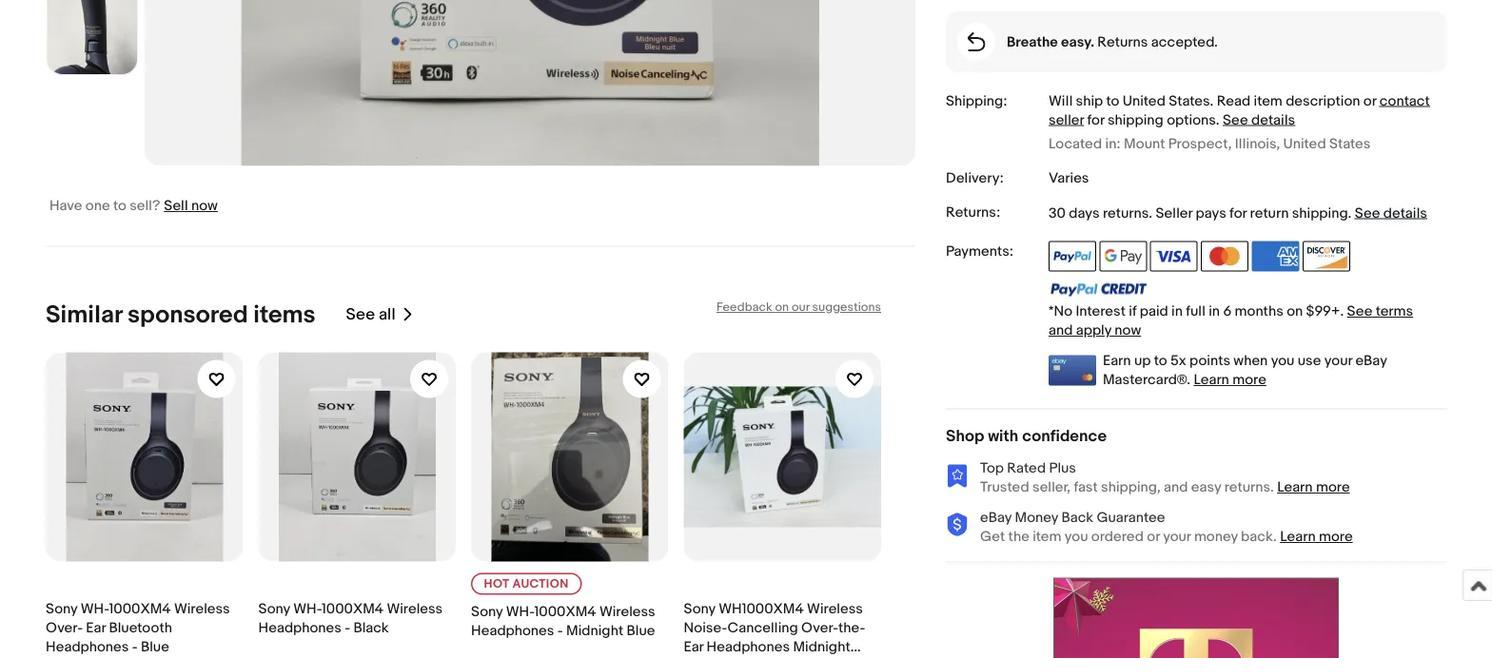 Task type: describe. For each thing, give the bounding box(es) containing it.
paypal image
[[1049, 241, 1096, 272]]

master card image
[[1201, 241, 1249, 272]]

pays
[[1196, 205, 1226, 222]]

see down read
[[1223, 111, 1248, 129]]

5x
[[1170, 353, 1186, 370]]

sony wh-1000xm4 wireless headphones - black
[[258, 601, 443, 637]]

will
[[1049, 92, 1073, 109]]

blue inside sony wh-1000xm4 wireless over- ear bluetooth headphones - blue
[[141, 639, 169, 656]]

. for returns
[[1149, 205, 1152, 222]]

$99+.
[[1306, 303, 1344, 320]]

0 vertical spatial learn more link
[[1194, 372, 1266, 389]]

2 in from the left
[[1209, 303, 1220, 320]]

1000xm4 for black
[[322, 601, 384, 618]]

1 horizontal spatial and
[[1164, 479, 1188, 496]]

see all
[[346, 305, 396, 325]]

earn up to 5x points when you use your ebay mastercard®.
[[1103, 353, 1387, 389]]

sony wh-1000xm4 wireless headphones - midnight blue
[[471, 604, 655, 640]]

sell now link
[[164, 197, 218, 215]]

easy
[[1191, 479, 1221, 496]]

to for up
[[1154, 353, 1167, 370]]

if
[[1129, 303, 1137, 320]]

ebay inside earn up to 5x points when you use your ebay mastercard®.
[[1355, 353, 1387, 370]]

shop
[[946, 426, 984, 446]]

see terms and apply now link
[[1049, 303, 1413, 339]]

discover image
[[1303, 241, 1350, 272]]

0 vertical spatial learn
[[1194, 372, 1229, 389]]

days
[[1069, 205, 1100, 222]]

30 days returns . seller pays for return shipping . see details
[[1049, 205, 1427, 222]]

visa image
[[1150, 241, 1198, 272]]

seller
[[1049, 111, 1084, 129]]

*no
[[1049, 303, 1072, 320]]

blue inside sony wh-1000xm4 wireless headphones - midnight blue
[[627, 623, 655, 640]]

seller
[[1156, 205, 1192, 222]]

*no interest if paid in full in 6 months on $99+.
[[1049, 303, 1347, 320]]

description
[[1286, 92, 1360, 109]]

sony wh-1000xm4 wireless over- ear bluetooth headphones - blue link
[[46, 353, 243, 658]]

sony for sony wh-1000xm4 wireless over- ear bluetooth headphones - blue
[[46, 601, 77, 618]]

ear inside sony wh1000xm4 wireless noise-cancelling over-the- ear headphones midnight blue
[[684, 639, 703, 656]]

the-
[[838, 620, 865, 637]]

seller,
[[1032, 479, 1071, 496]]

feedback on our suggestions
[[717, 300, 881, 315]]

points
[[1190, 353, 1230, 370]]

1 horizontal spatial for
[[1230, 205, 1247, 222]]

have one to sell? sell now
[[49, 197, 218, 215]]

0 horizontal spatial united
[[1123, 92, 1166, 109]]

hot auction
[[484, 577, 569, 592]]

- for midnight
[[557, 623, 563, 640]]

you inside earn up to 5x points when you use your ebay mastercard®.
[[1271, 353, 1295, 370]]

google pay image
[[1099, 241, 1147, 272]]

1 vertical spatial details
[[1383, 205, 1427, 222]]

with details__icon image for top rated plus
[[946, 464, 969, 488]]

options
[[1167, 111, 1216, 129]]

in:
[[1105, 136, 1121, 153]]

learn for trusted seller, fast shipping, and easy returns.
[[1277, 479, 1313, 496]]

sony wh-1000xm4 wireless over- ear bluetooth headphones - blue
[[46, 601, 230, 656]]

full
[[1186, 303, 1206, 320]]

see all link
[[346, 300, 415, 330]]

learn for get the item you ordered or your money back.
[[1280, 529, 1316, 546]]

. for options
[[1216, 111, 1220, 129]]

1 vertical spatial shipping
[[1292, 205, 1348, 222]]

trusted seller, fast shipping, and easy returns.
[[980, 479, 1274, 496]]

and inside the see terms and apply now
[[1049, 322, 1073, 339]]

terms
[[1376, 303, 1413, 320]]

months
[[1235, 303, 1283, 320]]

headphones inside sony wh-1000xm4 wireless headphones - midnight blue
[[471, 623, 554, 640]]

learn more for get the item you ordered or your money back.
[[1280, 529, 1353, 546]]

sell?
[[130, 197, 160, 215]]

over- inside sony wh-1000xm4 wireless over- ear bluetooth headphones - blue
[[46, 620, 83, 637]]

sponsored
[[128, 300, 248, 330]]

when
[[1234, 353, 1268, 370]]

0 vertical spatial now
[[191, 197, 218, 215]]

picture 5 of 5 image
[[48, 0, 137, 74]]

1 vertical spatial your
[[1163, 529, 1191, 546]]

breathe easy. returns accepted.
[[1007, 33, 1218, 50]]

to for ship
[[1106, 92, 1119, 109]]

learn more for trusted seller, fast shipping, and easy returns.
[[1277, 479, 1350, 496]]

one
[[85, 197, 110, 215]]

read
[[1217, 92, 1251, 109]]

return
[[1250, 205, 1289, 222]]

sony wh1000xm4 wireless noise-cancelling over-the- ear headphones midnight blue
[[684, 601, 865, 658]]

similar sponsored items
[[46, 300, 316, 330]]

sony for sony wh-1000xm4 wireless headphones - black
[[258, 601, 290, 618]]

trusted
[[980, 479, 1029, 496]]

ebay money back guarantee
[[980, 510, 1165, 527]]

midnight inside sony wh1000xm4 wireless noise-cancelling over-the- ear headphones midnight blue
[[793, 639, 850, 656]]

see terms and apply now
[[1049, 303, 1413, 339]]

back.
[[1241, 529, 1277, 546]]

midnight inside sony wh-1000xm4 wireless headphones - midnight blue
[[566, 623, 624, 640]]

0 horizontal spatial ebay
[[980, 510, 1012, 527]]

back
[[1061, 510, 1093, 527]]

top rated plus
[[980, 460, 1076, 477]]

suggestions
[[812, 300, 881, 315]]

to for one
[[113, 197, 126, 215]]

with
[[988, 426, 1019, 446]]

0 vertical spatial details
[[1251, 111, 1295, 129]]

1 in from the left
[[1171, 303, 1183, 320]]

bluetooth
[[109, 620, 172, 637]]

sell
[[164, 197, 188, 215]]

paid
[[1140, 303, 1168, 320]]

breathe
[[1007, 33, 1058, 50]]

0 vertical spatial or
[[1363, 92, 1376, 109]]

interest
[[1076, 303, 1126, 320]]

mastercard®.
[[1103, 372, 1190, 389]]

more for get the item you ordered or your money back.
[[1319, 529, 1353, 546]]

0 vertical spatial learn more
[[1194, 372, 1266, 389]]

returns
[[1098, 33, 1148, 50]]

noise-
[[684, 620, 728, 637]]

will ship to united states. read item description or
[[1049, 92, 1379, 109]]

confidence
[[1022, 426, 1107, 446]]

sony for sony wh1000xm4 wireless noise-cancelling over-the- ear headphones midnight blue
[[684, 601, 716, 618]]

ebay mastercard image
[[1049, 356, 1096, 386]]

ship
[[1076, 92, 1103, 109]]

black
[[353, 620, 389, 637]]

1000xm4 for midnight
[[534, 604, 596, 621]]

- inside sony wh-1000xm4 wireless over- ear bluetooth headphones - blue
[[132, 639, 138, 656]]



Task type: locate. For each thing, give the bounding box(es) containing it.
contact
[[1379, 92, 1430, 109]]

learn more link down the points
[[1194, 372, 1266, 389]]

headphones down hot auction
[[471, 623, 554, 640]]

paypal credit image
[[1049, 282, 1148, 297]]

learn more link for trusted seller, fast shipping, and easy returns.
[[1277, 479, 1350, 496]]

0 vertical spatial with details__icon image
[[967, 32, 985, 51]]

see
[[1223, 111, 1248, 129], [1355, 205, 1380, 222], [1347, 303, 1372, 320], [346, 305, 375, 325]]

0 vertical spatial ear
[[86, 620, 106, 637]]

learn more right back. in the bottom right of the page
[[1280, 529, 1353, 546]]

rated
[[1007, 460, 1046, 477]]

headphones left black
[[258, 620, 342, 637]]

1 horizontal spatial -
[[345, 620, 350, 637]]

1 horizontal spatial details
[[1383, 205, 1427, 222]]

top
[[980, 460, 1004, 477]]

. down will ship to united states. read item description or at the right top of page
[[1216, 111, 1220, 129]]

see details link for 30 days returns . seller pays for return shipping . see details
[[1355, 205, 1427, 222]]

to inside earn up to 5x points when you use your ebay mastercard®.
[[1154, 353, 1167, 370]]

1 vertical spatial learn
[[1277, 479, 1313, 496]]

or down guarantee
[[1147, 529, 1160, 546]]

for shipping options . see details
[[1084, 111, 1295, 129]]

returns.
[[1224, 479, 1274, 496]]

returns:
[[946, 204, 1000, 221]]

- inside sony wh-1000xm4 wireless headphones - midnight blue
[[557, 623, 563, 640]]

hot
[[484, 577, 509, 592]]

and down *no
[[1049, 322, 1073, 339]]

1 vertical spatial to
[[113, 197, 126, 215]]

0 horizontal spatial -
[[132, 639, 138, 656]]

and
[[1049, 322, 1073, 339], [1164, 479, 1188, 496]]

1 vertical spatial you
[[1065, 529, 1088, 546]]

1 horizontal spatial you
[[1271, 353, 1295, 370]]

united
[[1123, 92, 1166, 109], [1283, 136, 1326, 153]]

1000xm4 inside sony wh-1000xm4 wireless headphones - black
[[322, 601, 384, 618]]

2 horizontal spatial wh-
[[506, 604, 534, 621]]

feedback
[[717, 300, 772, 315]]

your left money
[[1163, 529, 1191, 546]]

learn
[[1194, 372, 1229, 389], [1277, 479, 1313, 496], [1280, 529, 1316, 546]]

1000xm4 down the auction
[[534, 604, 596, 621]]

get
[[980, 529, 1005, 546]]

on left $99+.
[[1287, 303, 1303, 320]]

similar
[[46, 300, 122, 330]]

shipping up the mount
[[1108, 111, 1164, 129]]

over-
[[46, 620, 83, 637], [801, 620, 838, 637]]

1 horizontal spatial .
[[1216, 111, 1220, 129]]

0 horizontal spatial ear
[[86, 620, 106, 637]]

1 vertical spatial united
[[1283, 136, 1326, 153]]

0 vertical spatial to
[[1106, 92, 1119, 109]]

united up the mount
[[1123, 92, 1166, 109]]

states
[[1329, 136, 1371, 153]]

1 horizontal spatial on
[[1287, 303, 1303, 320]]

ebay down terms
[[1355, 353, 1387, 370]]

feedback on our suggestions link
[[717, 300, 881, 315]]

learn more link for get the item you ordered or your money back.
[[1280, 529, 1353, 546]]

0 horizontal spatial item
[[1033, 529, 1061, 546]]

wh- inside sony wh-1000xm4 wireless headphones - black
[[293, 601, 322, 618]]

1 horizontal spatial shipping
[[1292, 205, 1348, 222]]

2 vertical spatial with details__icon image
[[946, 513, 969, 537]]

to left 5x
[[1154, 353, 1167, 370]]

in left full
[[1171, 303, 1183, 320]]

the
[[1008, 529, 1029, 546]]

shipping,
[[1101, 479, 1161, 496]]

shipping:
[[946, 92, 1007, 109]]

blue inside sony wh1000xm4 wireless noise-cancelling over-the- ear headphones midnight blue
[[684, 658, 712, 658]]

shipping up the discover image at right top
[[1292, 205, 1348, 222]]

0 vertical spatial ebay
[[1355, 353, 1387, 370]]

0 vertical spatial and
[[1049, 322, 1073, 339]]

wireless for sony wh-1000xm4 wireless over- ear bluetooth headphones - blue
[[174, 601, 230, 618]]

to right ship
[[1106, 92, 1119, 109]]

you
[[1271, 353, 1295, 370], [1065, 529, 1088, 546]]

sony wh1000xm4 wireless noise-cancelling over-the- ear headphones midnight blue link
[[684, 353, 881, 658]]

headphones down cancelling
[[707, 639, 790, 656]]

2 vertical spatial to
[[1154, 353, 1167, 370]]

0 horizontal spatial in
[[1171, 303, 1183, 320]]

more right 'returns.'
[[1316, 479, 1350, 496]]

midnight down the auction
[[566, 623, 624, 640]]

1 horizontal spatial blue
[[627, 623, 655, 640]]

your inside earn up to 5x points when you use your ebay mastercard®.
[[1324, 353, 1352, 370]]

wireless for sony wh-1000xm4 wireless headphones - black
[[387, 601, 443, 618]]

all
[[379, 305, 396, 325]]

delivery:
[[946, 170, 1004, 187]]

illinois,
[[1235, 136, 1280, 153]]

ear down noise-
[[684, 639, 703, 656]]

1 horizontal spatial midnight
[[793, 639, 850, 656]]

learn down the points
[[1194, 372, 1229, 389]]

on left our
[[775, 300, 789, 315]]

learn right back. in the bottom right of the page
[[1280, 529, 1316, 546]]

1 horizontal spatial your
[[1324, 353, 1352, 370]]

1 vertical spatial more
[[1316, 479, 1350, 496]]

. up the discover image at right top
[[1348, 205, 1352, 222]]

1 vertical spatial item
[[1033, 529, 1061, 546]]

returns
[[1103, 205, 1149, 222]]

your right use at the bottom of the page
[[1324, 353, 1352, 370]]

contact seller
[[1049, 92, 1430, 129]]

to right one
[[113, 197, 126, 215]]

you down back on the right bottom of page
[[1065, 529, 1088, 546]]

advertisement region
[[1053, 578, 1339, 658]]

sony inside sony wh-1000xm4 wireless over- ear bluetooth headphones - blue
[[46, 601, 77, 618]]

see down the states
[[1355, 205, 1380, 222]]

blue
[[627, 623, 655, 640], [141, 639, 169, 656], [684, 658, 712, 658]]

2 horizontal spatial blue
[[684, 658, 712, 658]]

contact seller link
[[1049, 92, 1430, 129]]

0 horizontal spatial now
[[191, 197, 218, 215]]

1 horizontal spatial wh-
[[293, 601, 322, 618]]

0 vertical spatial you
[[1271, 353, 1295, 370]]

2 horizontal spatial .
[[1348, 205, 1352, 222]]

for
[[1087, 111, 1104, 129], [1230, 205, 1247, 222]]

with details__icon image for ebay money back guarantee
[[946, 513, 969, 537]]

1 vertical spatial and
[[1164, 479, 1188, 496]]

learn more down the points
[[1194, 372, 1266, 389]]

sony inside sony wh1000xm4 wireless noise-cancelling over-the- ear headphones midnight blue
[[684, 601, 716, 618]]

wh-
[[81, 601, 109, 618], [293, 601, 322, 618], [506, 604, 534, 621]]

wh- for bluetooth
[[81, 601, 109, 618]]

0 vertical spatial united
[[1123, 92, 1166, 109]]

0 vertical spatial shipping
[[1108, 111, 1164, 129]]

1 vertical spatial see details link
[[1355, 205, 1427, 222]]

0 vertical spatial more
[[1232, 372, 1266, 389]]

wh- inside sony wh-1000xm4 wireless headphones - midnight blue
[[506, 604, 534, 621]]

0 horizontal spatial .
[[1149, 205, 1152, 222]]

wireless
[[174, 601, 230, 618], [387, 601, 443, 618], [807, 601, 863, 618], [599, 604, 655, 621]]

located
[[1049, 136, 1102, 153]]

american express image
[[1252, 241, 1299, 272]]

see inside the see terms and apply now
[[1347, 303, 1372, 320]]

with details__icon image
[[967, 32, 985, 51], [946, 464, 969, 488], [946, 513, 969, 537]]

1000xm4 for bluetooth
[[109, 601, 171, 618]]

1 horizontal spatial ear
[[684, 639, 703, 656]]

see details link up illinois,
[[1223, 111, 1295, 129]]

0 horizontal spatial over-
[[46, 620, 83, 637]]

fast
[[1074, 479, 1098, 496]]

1 horizontal spatial united
[[1283, 136, 1326, 153]]

2 vertical spatial learn
[[1280, 529, 1316, 546]]

0 horizontal spatial or
[[1147, 529, 1160, 546]]

2 horizontal spatial -
[[557, 623, 563, 640]]

with details__icon image for breathe easy.
[[967, 32, 985, 51]]

see left terms
[[1347, 303, 1372, 320]]

.
[[1216, 111, 1220, 129], [1149, 205, 1152, 222], [1348, 205, 1352, 222]]

ear inside sony wh-1000xm4 wireless over- ear bluetooth headphones - blue
[[86, 620, 106, 637]]

0 horizontal spatial shipping
[[1108, 111, 1164, 129]]

varies
[[1049, 170, 1089, 187]]

blue left noise-
[[627, 623, 655, 640]]

more for trusted seller, fast shipping, and easy returns.
[[1316, 479, 1350, 496]]

wh- inside sony wh-1000xm4 wireless over- ear bluetooth headphones - blue
[[81, 601, 109, 618]]

1 horizontal spatial see details link
[[1355, 205, 1427, 222]]

sony wh-1000xm4 wireless headphones - black link
[[258, 353, 456, 658]]

learn more right 'returns.'
[[1277, 479, 1350, 496]]

- down the auction
[[557, 623, 563, 640]]

see left all at the top
[[346, 305, 375, 325]]

0 horizontal spatial details
[[1251, 111, 1295, 129]]

1 vertical spatial for
[[1230, 205, 1247, 222]]

ear
[[86, 620, 106, 637], [684, 639, 703, 656]]

states.
[[1169, 92, 1214, 109]]

1 horizontal spatial ebay
[[1355, 353, 1387, 370]]

with details__icon image left breathe
[[967, 32, 985, 51]]

now down if
[[1115, 322, 1141, 339]]

1 horizontal spatial now
[[1115, 322, 1141, 339]]

on
[[775, 300, 789, 315], [1287, 303, 1303, 320]]

0 horizontal spatial on
[[775, 300, 789, 315]]

wh1000xm4
[[719, 601, 804, 618]]

30
[[1049, 205, 1066, 222]]

for down ship
[[1087, 111, 1104, 129]]

wireless inside sony wh-1000xm4 wireless over- ear bluetooth headphones - blue
[[174, 601, 230, 618]]

1000xm4
[[109, 601, 171, 618], [322, 601, 384, 618], [534, 604, 596, 621]]

1 over- from the left
[[46, 620, 83, 637]]

wh- for black
[[293, 601, 322, 618]]

with details__icon image left 'get'
[[946, 513, 969, 537]]

or
[[1363, 92, 1376, 109], [1147, 529, 1160, 546]]

- inside sony wh-1000xm4 wireless headphones - black
[[345, 620, 350, 637]]

-
[[345, 620, 350, 637], [557, 623, 563, 640], [132, 639, 138, 656]]

ear left bluetooth at the bottom left of the page
[[86, 620, 106, 637]]

- down bluetooth at the bottom left of the page
[[132, 639, 138, 656]]

2 vertical spatial learn more link
[[1280, 529, 1353, 546]]

more
[[1232, 372, 1266, 389], [1316, 479, 1350, 496], [1319, 529, 1353, 546]]

wireless inside sony wh-1000xm4 wireless headphones - black
[[387, 601, 443, 618]]

headphones inside sony wh-1000xm4 wireless over- ear bluetooth headphones - blue
[[46, 639, 129, 656]]

sony inside sony wh-1000xm4 wireless headphones - black
[[258, 601, 290, 618]]

sony inside sony wh-1000xm4 wireless headphones - midnight blue
[[471, 604, 503, 621]]

0 vertical spatial see details link
[[1223, 111, 1295, 129]]

see details link for for shipping options . see details
[[1223, 111, 1295, 129]]

shipping
[[1108, 111, 1164, 129], [1292, 205, 1348, 222]]

0 horizontal spatial 1000xm4
[[109, 601, 171, 618]]

learn more link right back. in the bottom right of the page
[[1280, 529, 1353, 546]]

have
[[49, 197, 82, 215]]

1000xm4 inside sony wh-1000xm4 wireless headphones - midnight blue
[[534, 604, 596, 621]]

see details link down the states
[[1355, 205, 1427, 222]]

item down money
[[1033, 529, 1061, 546]]

over- left bluetooth at the bottom left of the page
[[46, 620, 83, 637]]

plus
[[1049, 460, 1076, 477]]

1 horizontal spatial 1000xm4
[[322, 601, 384, 618]]

sony for sony wh-1000xm4 wireless headphones - midnight blue
[[471, 604, 503, 621]]

ebay up 'get'
[[980, 510, 1012, 527]]

0 horizontal spatial blue
[[141, 639, 169, 656]]

0 horizontal spatial and
[[1049, 322, 1073, 339]]

1 horizontal spatial over-
[[801, 620, 838, 637]]

0 horizontal spatial your
[[1163, 529, 1191, 546]]

0 horizontal spatial to
[[113, 197, 126, 215]]

midnight down the-
[[793, 639, 850, 656]]

1 vertical spatial now
[[1115, 322, 1141, 339]]

0 vertical spatial for
[[1087, 111, 1104, 129]]

0 horizontal spatial for
[[1087, 111, 1104, 129]]

- left black
[[345, 620, 350, 637]]

0 horizontal spatial you
[[1065, 529, 1088, 546]]

headphones down bluetooth at the bottom left of the page
[[46, 639, 129, 656]]

over- inside sony wh1000xm4 wireless noise-cancelling over-the- ear headphones midnight blue
[[801, 620, 838, 637]]

2 vertical spatial more
[[1319, 529, 1353, 546]]

your
[[1324, 353, 1352, 370], [1163, 529, 1191, 546]]

money
[[1194, 529, 1238, 546]]

blue down bluetooth at the bottom left of the page
[[141, 639, 169, 656]]

and left easy
[[1164, 479, 1188, 496]]

ebay
[[1355, 353, 1387, 370], [980, 510, 1012, 527]]

up
[[1134, 353, 1151, 370]]

cancelling
[[728, 620, 798, 637]]

to
[[1106, 92, 1119, 109], [113, 197, 126, 215], [1154, 353, 1167, 370]]

- for black
[[345, 620, 350, 637]]

headphones inside sony wh1000xm4 wireless noise-cancelling over-the- ear headphones midnight blue
[[707, 639, 790, 656]]

shop with confidence
[[946, 426, 1107, 446]]

wireless inside sony wh-1000xm4 wireless headphones - midnight blue
[[599, 604, 655, 621]]

0 vertical spatial your
[[1324, 353, 1352, 370]]

1 horizontal spatial in
[[1209, 303, 1220, 320]]

1 vertical spatial ear
[[684, 639, 703, 656]]

0 horizontal spatial see details link
[[1223, 111, 1295, 129]]

2 horizontal spatial 1000xm4
[[534, 604, 596, 621]]

1000xm4 up bluetooth at the bottom left of the page
[[109, 601, 171, 618]]

in left 6
[[1209, 303, 1220, 320]]

easy.
[[1061, 33, 1094, 50]]

0 horizontal spatial wh-
[[81, 601, 109, 618]]

0 horizontal spatial midnight
[[566, 623, 624, 640]]

more down when
[[1232, 372, 1266, 389]]

now right "sell"
[[191, 197, 218, 215]]

in
[[1171, 303, 1183, 320], [1209, 303, 1220, 320]]

headphones
[[258, 620, 342, 637], [471, 623, 554, 640], [46, 639, 129, 656], [707, 639, 790, 656]]

with details__icon image left top at the bottom right of the page
[[946, 464, 969, 488]]

united left the states
[[1283, 136, 1326, 153]]

2 over- from the left
[[801, 620, 838, 637]]

headphones inside sony wh-1000xm4 wireless headphones - black
[[258, 620, 342, 637]]

1 vertical spatial with details__icon image
[[946, 464, 969, 488]]

get the item you ordered or your money back.
[[980, 529, 1277, 546]]

more right back. in the bottom right of the page
[[1319, 529, 1353, 546]]

midnight
[[566, 623, 624, 640], [793, 639, 850, 656]]

auction
[[512, 577, 569, 592]]

accepted.
[[1151, 33, 1218, 50]]

2 horizontal spatial to
[[1154, 353, 1167, 370]]

6
[[1223, 303, 1232, 320]]

now
[[191, 197, 218, 215], [1115, 322, 1141, 339]]

now inside the see terms and apply now
[[1115, 322, 1141, 339]]

apply
[[1076, 322, 1111, 339]]

learn more link right 'returns.'
[[1277, 479, 1350, 496]]

1 vertical spatial learn more link
[[1277, 479, 1350, 496]]

learn right 'returns.'
[[1277, 479, 1313, 496]]

money
[[1015, 510, 1058, 527]]

located in: mount prospect, illinois, united states
[[1049, 136, 1371, 153]]

our
[[792, 300, 810, 315]]

2 vertical spatial learn more
[[1280, 529, 1353, 546]]

1 vertical spatial or
[[1147, 529, 1160, 546]]

item right read
[[1254, 92, 1283, 109]]

you left use at the bottom of the page
[[1271, 353, 1295, 370]]

payments:
[[946, 243, 1013, 260]]

See all text field
[[346, 305, 396, 325]]

1000xm4 up black
[[322, 601, 384, 618]]

1000xm4 inside sony wh-1000xm4 wireless over- ear bluetooth headphones - blue
[[109, 601, 171, 618]]

1 horizontal spatial or
[[1363, 92, 1376, 109]]

1 vertical spatial ebay
[[980, 510, 1012, 527]]

wireless inside sony wh1000xm4 wireless noise-cancelling over-the- ear headphones midnight blue
[[807, 601, 863, 618]]

wireless for sony wh-1000xm4 wireless headphones - midnight blue
[[599, 604, 655, 621]]

mount
[[1124, 136, 1165, 153]]

1 horizontal spatial item
[[1254, 92, 1283, 109]]

ordered
[[1091, 529, 1144, 546]]

guarantee
[[1097, 510, 1165, 527]]

learn more link
[[1194, 372, 1266, 389], [1277, 479, 1350, 496], [1280, 529, 1353, 546]]

1 vertical spatial learn more
[[1277, 479, 1350, 496]]

for right the pays
[[1230, 205, 1247, 222]]

blue down noise-
[[684, 658, 712, 658]]

wh- for midnight
[[506, 604, 534, 621]]

0 vertical spatial item
[[1254, 92, 1283, 109]]

. left seller at the right top of page
[[1149, 205, 1152, 222]]

or left contact
[[1363, 92, 1376, 109]]

over- right cancelling
[[801, 620, 838, 637]]

1 horizontal spatial to
[[1106, 92, 1119, 109]]



Task type: vqa. For each thing, say whether or not it's contained in the screenshot.
the left to
yes



